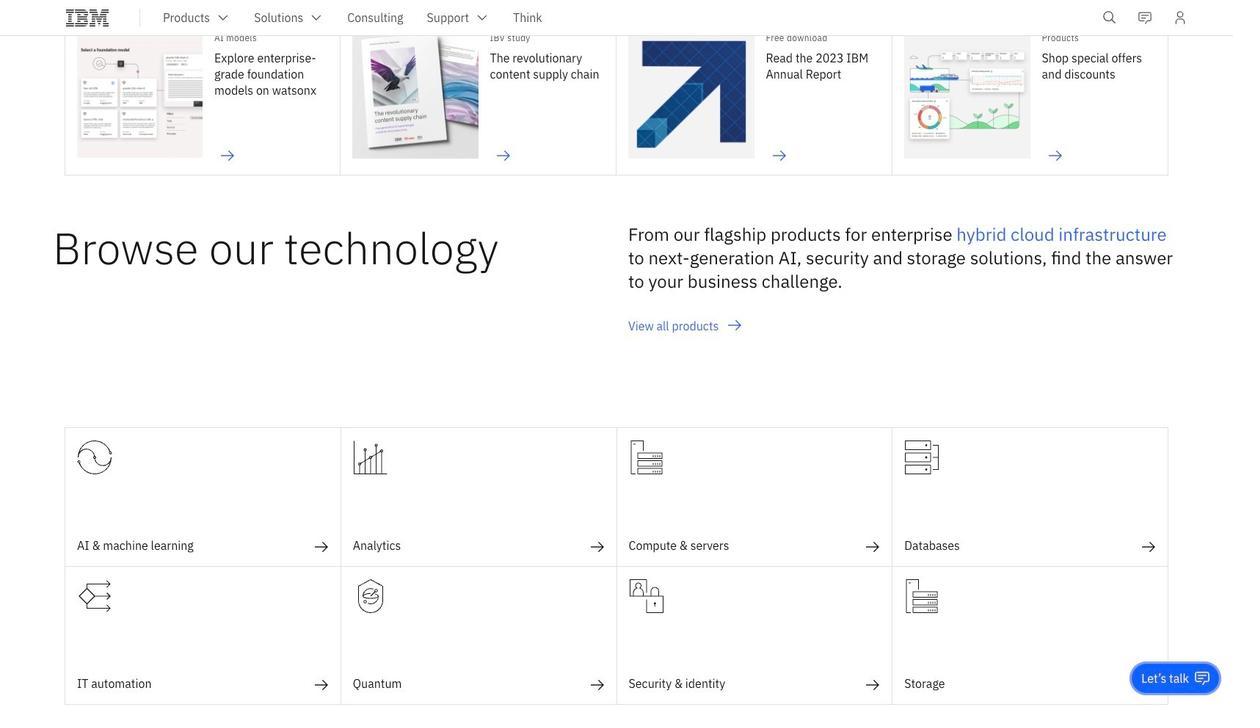 Task type: locate. For each thing, give the bounding box(es) containing it.
let's talk element
[[1142, 670, 1190, 687]]



